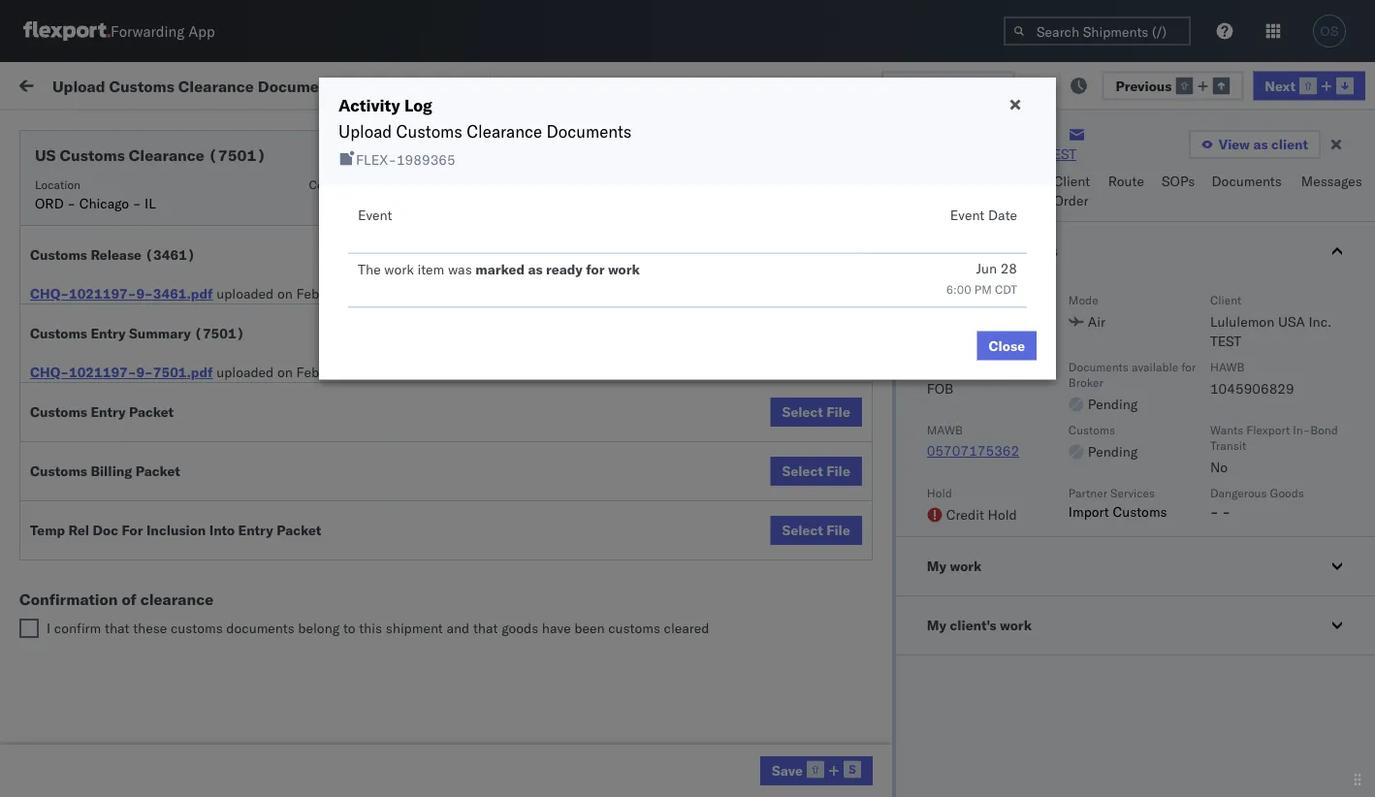 Task type: locate. For each thing, give the bounding box(es) containing it.
close button
[[977, 331, 1037, 360]]

2 vertical spatial entry
[[238, 522, 273, 539]]

upload down international
[[45, 706, 89, 723]]

1 chq- from the top
[[30, 285, 69, 302]]

1 1:59 am cst, feb 17, 2023 from the top
[[312, 504, 490, 521]]

feb down 5:00
[[296, 364, 319, 381]]

feb left 7,
[[405, 333, 428, 350]]

uploaded for chq-1021197-9-3461.pdf
[[216, 285, 274, 302]]

select for temp rel doc for inclusion into entry packet
[[782, 522, 823, 539]]

0 vertical spatial hold
[[927, 485, 952, 500]]

karl for 1:00 am cst, feb 7, 2023
[[1012, 333, 1037, 350]]

view
[[1219, 136, 1250, 153]]

feb down 1:59 am cst, feb 15, 2023
[[405, 504, 428, 521]]

0 vertical spatial lululemon
[[920, 145, 984, 162]]

0 vertical spatial mofu0618318
[[1195, 375, 1293, 392]]

temp
[[30, 522, 65, 539]]

import inside partner services import customs
[[1068, 503, 1109, 520]]

otter products, llc up the client's
[[846, 589, 968, 606]]

chq- up 'customs entry packet'
[[30, 364, 69, 381]]

0 vertical spatial air
[[1088, 313, 1105, 330]]

3 1:59 from the top
[[312, 504, 342, 521]]

pm inside jun 28 6:00 pm cdt
[[974, 282, 992, 296]]

on
[[886, 717, 906, 734], [1012, 717, 1032, 734]]

0 vertical spatial flex-1911408
[[1071, 418, 1171, 435]]

0 vertical spatial schedule pickup from los angeles, ca
[[45, 365, 261, 401]]

2 vertical spatial schedule pickup from los angeles, ca link
[[45, 535, 275, 574]]

2006134
[[1112, 376, 1171, 393], [1112, 504, 1171, 521]]

0 vertical spatial schedule delivery appointment link
[[45, 459, 238, 479]]

1 customs from the left
[[171, 620, 223, 637]]

pickup for confirm pickup from los angeles, ca "link"
[[98, 493, 140, 510]]

mofu0618318 for 1:59 am cst, feb 14, 2023
[[1195, 375, 1293, 392]]

1 zimu304 from the top
[[1321, 248, 1375, 265]]

confirm delivery button for 7:30 am cst, feb 3, 2023
[[45, 203, 147, 224]]

integration test account - on ag
[[720, 717, 928, 734], [846, 717, 1054, 734]]

confirm delivery link for 1:00
[[45, 331, 147, 351]]

: up 1989365
[[446, 120, 450, 135]]

3 schedule pickup from los angeles, ca button from the top
[[45, 535, 275, 576]]

0 vertical spatial confirm delivery button
[[45, 203, 147, 224]]

1 horizontal spatial import
[[1068, 503, 1109, 520]]

digital down flex-1988285 on the bottom right of the page
[[1066, 632, 1106, 649]]

gvcu5265864 for 7:30 am cst, feb 3, 2023
[[1195, 205, 1290, 222]]

karl up highlights
[[1012, 205, 1037, 222]]

event down container(s)
[[358, 207, 392, 224]]

select file button for customs release (3461)
[[770, 240, 862, 270]]

2 1021197- from the top
[[69, 364, 136, 381]]

1 gvcu5265864 from the top
[[1195, 162, 1290, 179]]

risk
[[400, 75, 423, 92]]

confirm delivery button
[[45, 203, 147, 224], [45, 331, 147, 352]]

inclusion
[[146, 522, 206, 539]]

0 vertical spatial pm
[[345, 248, 366, 265]]

uploaded for chq-1021197-9-7501.pdf
[[216, 364, 274, 381]]

upload customs clearance documents up chq-1021197-9-3461.pdf 'link' on the left of the page
[[45, 237, 212, 273]]

consignee
[[809, 418, 874, 435], [935, 418, 1000, 435], [809, 461, 874, 478], [935, 461, 1000, 478]]

i
[[47, 620, 51, 637]]

customs down ord
[[30, 246, 87, 263]]

0 vertical spatial rotterdam,
[[175, 152, 244, 169]]

inc.
[[1018, 145, 1042, 162], [1309, 313, 1332, 330]]

schedule pickup from los angeles, ca button for 1:59 am cst, feb 15, 2023
[[45, 407, 275, 448]]

0 horizontal spatial work
[[211, 75, 244, 92]]

0 vertical spatial upload customs clearance documents
[[338, 121, 632, 142]]

documents button
[[1204, 164, 1293, 221]]

netherlands up customs entry summary (7501) on the left top of the page
[[45, 299, 121, 316]]

1 horizontal spatial my work
[[927, 558, 982, 575]]

5 karl from the top
[[1012, 333, 1037, 350]]

1 vertical spatial confirm delivery button
[[45, 331, 147, 352]]

schedule delivery appointment button up confirm pickup from los angeles, ca
[[45, 459, 238, 480]]

deadline
[[312, 159, 359, 173]]

1 vertical spatial client
[[1210, 292, 1241, 307]]

mbltest
[[1321, 546, 1375, 563], [1321, 589, 1375, 606]]

17, down 15,
[[432, 504, 453, 521]]

1 ocean fcl from the top
[[593, 248, 661, 265]]

entry up chq-1021197-9-7501.pdf "link"
[[91, 325, 126, 342]]

0 vertical spatial gvcu5265864
[[1195, 162, 1290, 179]]

credit hold
[[946, 506, 1017, 523]]

maeu94
[[1321, 162, 1375, 179], [1321, 205, 1375, 222]]

14, for chq-1021197-9-7501.pdf uploaded on feb 14, 2023
[[323, 364, 344, 381]]

customs down services
[[1113, 503, 1167, 520]]

western right the client's
[[1012, 632, 1063, 649]]

chq-1021197-9-3461.pdf link
[[30, 284, 213, 304]]

lcl
[[637, 546, 661, 563]]

2 schedule delivery appointment button from the top
[[45, 587, 238, 608]]

ocean for schedule pickup from los angeles, ca link for 1:59 am cst, feb 14, 2023
[[593, 376, 633, 393]]

1:59 am cst, feb 17, 2023 up the i confirm that these customs documents belong to this shipment and that goods have been customs cleared
[[312, 546, 490, 563]]

confirm delivery button for 1:00 am cst, feb 7, 2023
[[45, 331, 147, 352]]

upload customs clearance documents down airport
[[45, 706, 212, 743]]

customs down clearance
[[171, 620, 223, 637]]

1 9- from the top
[[136, 285, 153, 302]]

1 integration test account - western digital from the top
[[846, 632, 1106, 649]]

1 that from the left
[[105, 620, 130, 637]]

import down partner
[[1068, 503, 1109, 520]]

file for customs entry packet
[[826, 403, 850, 420]]

1 horizontal spatial hold
[[988, 506, 1017, 523]]

1 vertical spatial confirm delivery link
[[45, 331, 147, 351]]

0 horizontal spatial client
[[1054, 173, 1090, 190]]

from for schedule pickup from los angeles international airport link on the bottom
[[151, 621, 179, 638]]

sops button
[[1154, 164, 1204, 221]]

1:00 for 1:00 am cst, feb 7, 2023
[[312, 333, 342, 350]]

6:00
[[946, 282, 971, 296]]

2 gvcu5265864 from the top
[[1195, 205, 1290, 222]]

3, for 1:00 am cst, feb 3, 2023
[[432, 162, 444, 179]]

log down workspace
[[404, 95, 432, 115]]

3 nyku9743990 from the top
[[1195, 589, 1290, 606]]

2 : from the left
[[446, 120, 450, 135]]

nyku9743990
[[1195, 290, 1290, 307], [1195, 333, 1290, 350], [1195, 589, 1290, 606]]

5 confirm from the top
[[45, 493, 94, 510]]

2 honeywell - test account from the left
[[846, 760, 1005, 777]]

schedule up international
[[45, 621, 102, 638]]

snoozed
[[401, 120, 446, 135]]

flex-2006134
[[1071, 376, 1171, 393], [1071, 504, 1171, 521]]

confirm delivery up "customs release (3461)"
[[45, 204, 147, 221]]

7:30 am cst, feb 3, 2023
[[312, 205, 481, 222]]

0 horizontal spatial summary
[[129, 325, 191, 342]]

0 vertical spatial confirm delivery link
[[45, 203, 147, 223]]

1 vertical spatial netherlands
[[45, 299, 121, 316]]

flex-2130387
[[1071, 162, 1171, 179], [1071, 205, 1171, 222]]

clearance inside button
[[150, 706, 212, 723]]

1 horizontal spatial client
[[1210, 292, 1241, 307]]

packet for customs billing packet
[[136, 463, 180, 480]]

los inside schedule pickup from los angeles international airport
[[183, 621, 205, 638]]

2 vertical spatial schedule pickup from los angeles, ca
[[45, 536, 261, 572]]

7:30 down container(s)
[[312, 205, 342, 222]]

1 vertical spatial flex-2006134
[[1071, 504, 1171, 521]]

0 horizontal spatial :
[[139, 120, 143, 135]]

2 vertical spatial on
[[277, 364, 293, 381]]

schedule pickup from los angeles, ca button for 1:59 am cst, feb 14, 2023
[[45, 364, 275, 405]]

confirm delivery link up chq-1021197-9-7501.pdf "link"
[[45, 331, 147, 351]]

3, down snoozed : no
[[432, 162, 444, 179]]

1 vertical spatial upload customs clearance documents
[[45, 237, 212, 273]]

my up filtered
[[19, 70, 50, 97]]

2130384 for 1:00 am cst, feb 7, 2023
[[1112, 333, 1171, 350]]

activity
[[500, 77, 547, 94], [338, 95, 400, 115]]

feb left the and
[[404, 632, 427, 649]]

3 schedule pickup from los angeles, ca from the top
[[45, 536, 261, 572]]

flex-2130384
[[1071, 290, 1171, 307], [1071, 333, 1171, 350]]

0 vertical spatial work
[[211, 75, 244, 92]]

0 vertical spatial 1:59 am cst, feb 17, 2023
[[312, 504, 490, 521]]

belong
[[298, 620, 340, 637]]

chq- down "customs release (3461)"
[[30, 285, 69, 302]]

3 lagerfeld from the top
[[1040, 248, 1098, 265]]

1:59 am cst, feb 17, 2023 for schedule pickup from los angeles, ca
[[312, 546, 490, 563]]

2 schedule pickup from los angeles, ca button from the top
[[45, 407, 275, 448]]

lululemon inside lululemon usa inc. test link
[[920, 145, 984, 162]]

ping - test entity
[[720, 376, 833, 393], [846, 376, 959, 393], [720, 504, 833, 521], [846, 504, 959, 521]]

integration test account - karl lagerfeld
[[846, 162, 1098, 179], [846, 205, 1098, 222], [846, 248, 1098, 265], [846, 290, 1098, 307], [846, 333, 1098, 350]]

schedule for 2:30 pm cst, feb 17, 2023
[[45, 621, 102, 638]]

file for temp rel doc for inclusion into entry packet
[[826, 522, 850, 539]]

(7501) up the chq-1021197-9-7501.pdf uploaded on feb 14, 2023
[[194, 325, 245, 342]]

05707175362 button
[[927, 442, 1019, 459]]

1 vertical spatial 1:00
[[312, 333, 342, 350]]

1911408 down documents available for broker
[[1112, 418, 1171, 435]]

delivery for flex-1988285
[[105, 588, 155, 605]]

due
[[728, 77, 753, 94]]

client up order
[[1054, 173, 1090, 190]]

3 ocean from the top
[[593, 376, 633, 393]]

0 vertical spatial 1021197-
[[69, 285, 136, 302]]

4 schedule from the top
[[45, 536, 102, 553]]

karl
[[1012, 162, 1037, 179], [1012, 205, 1037, 222], [1012, 248, 1037, 265], [1012, 290, 1037, 307], [1012, 333, 1037, 350]]

2 flex-1911408 from the top
[[1071, 461, 1171, 478]]

14, for chq-1021197-9-3461.pdf uploaded on feb 14, 2023
[[323, 285, 344, 302]]

4 select file from the top
[[782, 522, 850, 539]]

schedule inside schedule pickup from los angeles international airport
[[45, 621, 102, 638]]

entry right into
[[238, 522, 273, 539]]

1:00 am cst, feb 7, 2023
[[312, 333, 481, 350]]

2 2130387 from the top
[[1112, 205, 1171, 222]]

documents inside documents button
[[1212, 173, 1282, 190]]

ocean for schedule pickup from los angeles, ca link for 1:59 am cst, feb 17, 2023
[[593, 546, 633, 563]]

1 vertical spatial schedule pickup from los angeles, ca link
[[45, 407, 275, 446]]

as inside view as client button
[[1253, 136, 1268, 153]]

5 fcl from the top
[[637, 504, 661, 521]]

9- for 3461.pdf
[[136, 285, 153, 302]]

bond
[[1310, 422, 1338, 437]]

my inside my work button
[[927, 558, 946, 575]]

1 vertical spatial flex-1911408
[[1071, 461, 1171, 478]]

1 vertical spatial lululemon
[[1210, 313, 1274, 330]]

0 vertical spatial uploaded
[[216, 285, 274, 302]]

lululemon inside client lululemon usa inc. test incoterm fob
[[1210, 313, 1274, 330]]

lagerfeld for 1:00 am cst, feb 7, 2023
[[1040, 333, 1098, 350]]

shipment
[[927, 242, 989, 259]]

0 vertical spatial schedule pickup from los angeles, ca link
[[45, 364, 275, 403]]

1 vertical spatial on
[[277, 285, 293, 302]]

incoterm
[[927, 359, 974, 374]]

: left ready
[[139, 120, 143, 135]]

schedule pickup from los angeles, ca link for 1:59 am cst, feb 14, 2023
[[45, 364, 275, 403]]

pm down 'jun'
[[974, 282, 992, 296]]

confirm delivery up chq-1021197-9-7501.pdf "link"
[[45, 332, 147, 349]]

1 vertical spatial 17,
[[432, 546, 453, 563]]

documents down container
[[1212, 173, 1282, 190]]

rotterdam,
[[175, 152, 244, 169], [175, 280, 244, 297]]

pm for air
[[345, 632, 366, 649]]

pending for documents available for broker
[[1088, 396, 1138, 413]]

0 vertical spatial 2130387
[[1112, 162, 1171, 179]]

2 schedule pickup from los angeles, ca link from the top
[[45, 407, 275, 446]]

uploaded right 7501.pdf
[[216, 364, 274, 381]]

work inside the my client's work button
[[1000, 617, 1032, 634]]

2 mofu0618318 from the top
[[1195, 503, 1293, 520]]

client inside client lululemon usa inc. test incoterm fob
[[1210, 292, 1241, 307]]

my work up filtered by:
[[19, 70, 106, 97]]

1 3, from the top
[[432, 162, 444, 179]]

1 2130384 from the top
[[1112, 290, 1171, 307]]

was
[[448, 260, 472, 277]]

air down mode
[[1088, 313, 1105, 330]]

customs entry packet
[[30, 403, 174, 420]]

client
[[1054, 173, 1090, 190], [1210, 292, 1241, 307]]

appointment up confirm pickup from los angeles, ca "link"
[[159, 460, 238, 477]]

delivery for flex-2130387
[[98, 204, 147, 221]]

documents available for broker
[[1068, 359, 1196, 389]]

select file for customs entry packet
[[782, 403, 850, 420]]

1 vertical spatial (7501)
[[194, 325, 245, 342]]

1 vertical spatial hold
[[988, 506, 1017, 523]]

resize handle column header
[[277, 150, 301, 797], [493, 150, 516, 797], [560, 150, 584, 797], [687, 150, 710, 797], [813, 150, 836, 797], [1007, 150, 1030, 797], [1162, 150, 1185, 797], [1288, 150, 1311, 797], [1340, 150, 1363, 797]]

0 vertical spatial 2130384
[[1112, 290, 1171, 307]]

il
[[145, 195, 156, 212]]

2 integration test account - western digital from the top
[[846, 674, 1106, 691]]

schedule pickup from los angeles, ca button for 1:59 am cst, feb 17, 2023
[[45, 535, 275, 576]]

pickup up airport
[[105, 621, 147, 638]]

western
[[1012, 632, 1063, 649], [1012, 674, 1063, 691]]

documents down international
[[45, 726, 115, 743]]

1 vertical spatial confirm pickup from rotterdam, netherlands
[[45, 280, 244, 316]]

4 confirm from the top
[[45, 332, 94, 349]]

1 vertical spatial test
[[1210, 333, 1241, 350]]

copy workspace link button
[[347, 77, 480, 94]]

import up ready
[[163, 75, 207, 92]]

2 2130384 from the top
[[1112, 333, 1171, 350]]

1 vertical spatial 1911408
[[1112, 461, 1171, 478]]

ocean fcl for 5:00 am cst, feb 6, 2023
[[593, 290, 661, 307]]

usa
[[988, 145, 1015, 162], [1278, 313, 1305, 330]]

2 9- from the top
[[136, 364, 153, 381]]

customs up chq-1021197-9-7501.pdf "link"
[[30, 325, 87, 342]]

angeles, right inclusion
[[208, 536, 261, 553]]

1 1:00 from the top
[[312, 162, 342, 179]]

1 horizontal spatial no
[[928, 307, 945, 324]]

schedule pickup from los angeles, ca link for 1:59 am cst, feb 15, 2023
[[45, 407, 275, 446]]

pending for customs
[[1088, 443, 1138, 460]]

for right available
[[1181, 359, 1196, 374]]

5 ocean from the top
[[593, 504, 633, 521]]

flex-1989365
[[356, 151, 455, 168]]

2 ca from the top
[[45, 427, 63, 444]]

karl for 7:30 pm cst, feb 4, 2023
[[1012, 248, 1037, 265]]

0 vertical spatial mbltest
[[1321, 546, 1375, 563]]

no down 'transit'
[[1210, 459, 1228, 476]]

flex-2006134 down available
[[1071, 376, 1171, 393]]

2006134 down services
[[1112, 504, 1171, 521]]

1 horizontal spatial :
[[446, 120, 450, 135]]

work right 'the'
[[384, 260, 414, 277]]

0 horizontal spatial log
[[404, 95, 432, 115]]

import work button
[[156, 62, 252, 106]]

select for customs billing packet
[[782, 463, 823, 480]]

usa up work button
[[988, 145, 1015, 162]]

1 vertical spatial confirm delivery
[[45, 332, 147, 349]]

3 integration test account - karl lagerfeld from the top
[[846, 248, 1098, 265]]

1 vertical spatial mbltest
[[1321, 589, 1375, 606]]

from inside schedule pickup from los angeles international airport
[[151, 621, 179, 638]]

2 event from the left
[[950, 207, 985, 224]]

documents
[[258, 76, 342, 95], [546, 121, 632, 142], [1212, 173, 1282, 190], [45, 256, 115, 273], [1068, 359, 1129, 374], [45, 726, 115, 743]]

2023
[[448, 162, 481, 179], [448, 205, 481, 222], [447, 248, 480, 265], [347, 285, 381, 302], [448, 290, 481, 307], [448, 333, 481, 350], [347, 364, 381, 381], [456, 376, 490, 393], [456, 418, 490, 435], [456, 504, 490, 521], [456, 546, 490, 563], [455, 632, 489, 649]]

1 horizontal spatial as
[[1253, 136, 1268, 153]]

lagerfeld for 7:30 pm cst, feb 4, 2023
[[1040, 248, 1098, 265]]

flex-
[[356, 151, 397, 168], [1071, 162, 1112, 179], [1071, 205, 1112, 222], [1071, 290, 1112, 307], [1071, 333, 1112, 350], [1071, 376, 1112, 393], [1071, 418, 1112, 435], [1071, 461, 1112, 478], [1071, 504, 1112, 521], [1071, 589, 1112, 606]]

2 vertical spatial pm
[[345, 632, 366, 649]]

1 horizontal spatial ag
[[1036, 717, 1054, 734]]

my work inside my work button
[[927, 558, 982, 575]]

1 vertical spatial 1021197-
[[69, 364, 136, 381]]

0 vertical spatial 3,
[[432, 162, 444, 179]]

confirm pickup from rotterdam, netherlands link for second confirm pickup from rotterdam, netherlands button from the bottom of the page
[[45, 151, 275, 190]]

wants flexport in-bond transit no
[[1210, 422, 1338, 476]]

client for order
[[1054, 173, 1090, 190]]

1 schedule pickup from los angeles, ca link from the top
[[45, 364, 275, 403]]

schedule pickup from los angeles, ca for 1:59 am cst, feb 17, 2023
[[45, 536, 261, 572]]

select file
[[782, 246, 850, 263], [782, 403, 850, 420], [782, 463, 850, 480], [782, 522, 850, 539]]

clearance down ready
[[129, 145, 204, 165]]

karl down 28
[[1012, 290, 1037, 307]]

from for schedule pickup from los angeles, ca link for 1:59 am cst, feb 14, 2023
[[151, 365, 179, 382]]

client's
[[950, 617, 997, 634]]

3 resize handle column header from the left
[[560, 150, 584, 797]]

feb up the i confirm that these customs documents belong to this shipment and that goods have been customs cleared
[[405, 546, 428, 563]]

:
[[139, 120, 143, 135], [446, 120, 450, 135]]

1 select file from the top
[[782, 246, 850, 263]]

1 horizontal spatial shipment
[[982, 292, 1041, 307]]

link
[[454, 77, 480, 94]]

flex-2130384 for 1:00 am cst, feb 7, 2023
[[1071, 333, 1171, 350]]

1 maeu94 from the top
[[1321, 162, 1375, 179]]

customs down airport
[[92, 706, 147, 723]]

schedule for 1:59 am cst, feb 14, 2023
[[45, 365, 102, 382]]

appointment for otter
[[159, 588, 238, 605]]

1:00 am cst, feb 3, 2023
[[312, 162, 481, 179]]

4 1:59 from the top
[[312, 546, 342, 563]]

17, for ocean lcl
[[432, 546, 453, 563]]

customs inside partner services import customs
[[1113, 503, 1167, 520]]

packet up confirm pickup from los angeles, ca "link"
[[136, 463, 180, 480]]

lululemon up summary button
[[920, 145, 984, 162]]

pickup inside confirm pickup from los angeles, ca
[[98, 493, 140, 510]]

7:30 up 5:00
[[312, 248, 342, 265]]

3 confirm from the top
[[45, 280, 94, 297]]

1 confirm from the top
[[45, 152, 94, 169]]

1 fcl from the top
[[637, 248, 661, 265]]

2 flex-2130384 from the top
[[1071, 333, 1171, 350]]

3 karl from the top
[[1012, 248, 1037, 265]]

billing
[[91, 463, 132, 480]]

0 horizontal spatial shipment
[[386, 620, 443, 637]]

2 confirm delivery link from the top
[[45, 331, 147, 351]]

confirm delivery button up "customs release (3461)"
[[45, 203, 147, 224]]

2 horizontal spatial for
[[1181, 359, 1196, 374]]

3 select file from the top
[[782, 463, 850, 480]]

customs
[[171, 620, 223, 637], [608, 620, 660, 637]]

forwarding app link
[[23, 21, 215, 41]]

0 vertical spatial schedule delivery appointment
[[45, 460, 238, 477]]

0 horizontal spatial my work
[[19, 70, 106, 97]]

1 horizontal spatial test
[[1210, 333, 1241, 350]]

0 vertical spatial client
[[1054, 173, 1090, 190]]

0 vertical spatial demu1232567
[[1195, 418, 1293, 435]]

account
[[945, 162, 996, 179], [945, 205, 996, 222], [945, 248, 996, 265], [945, 290, 996, 307], [945, 333, 996, 350], [855, 546, 906, 563], [855, 589, 906, 606], [945, 632, 996, 649], [945, 674, 996, 691], [819, 717, 870, 734], [945, 717, 996, 734], [828, 760, 879, 777], [954, 760, 1005, 777]]

0 horizontal spatial inc.
[[1018, 145, 1042, 162]]

entry for summary
[[91, 325, 126, 342]]

0 vertical spatial 1:00
[[312, 162, 342, 179]]

confirm delivery for 7:30 am cst, feb 3, 2023
[[45, 204, 147, 221]]

my down credit
[[927, 558, 946, 575]]

0 horizontal spatial on
[[886, 717, 906, 734]]

1 vertical spatial my work
[[927, 558, 982, 575]]

schedule up confirm
[[45, 588, 102, 605]]

0 vertical spatial zimu304
[[1321, 248, 1375, 265]]

0 horizontal spatial activity
[[338, 95, 400, 115]]

2 zimu304 from the top
[[1321, 333, 1375, 350]]

schedule pickup from los angeles, ca link down 7501.pdf
[[45, 407, 275, 446]]

1 vertical spatial confirm pickup from rotterdam, netherlands link
[[45, 279, 275, 318]]

1 1:59 from the top
[[312, 376, 342, 393]]

select file for temp rel doc for inclusion into entry packet
[[782, 522, 850, 539]]

flex-1911408 up services
[[1071, 461, 1171, 478]]

action
[[1308, 75, 1351, 92]]

17, for ocean fcl
[[432, 504, 453, 521]]

1:00 down 5:00
[[312, 333, 342, 350]]

work inside my work button
[[950, 558, 982, 575]]

snoozed : no
[[401, 120, 470, 135]]

from inside confirm pickup from los angeles, ca
[[143, 493, 171, 510]]

integration test account - karl lagerfeld for 7:30 am cst, feb 3, 2023
[[846, 205, 1098, 222]]

1 uploaded from the top
[[216, 285, 274, 302]]

packet down chq-1021197-9-7501.pdf "link"
[[129, 403, 174, 420]]

workspace
[[382, 77, 450, 94]]

0 horizontal spatial import
[[163, 75, 207, 92]]

0 vertical spatial confirm pickup from rotterdam, netherlands link
[[45, 151, 275, 190]]

entry down chq-1021197-9-7501.pdf "link"
[[91, 403, 126, 420]]

flex-2130387 button
[[1040, 158, 1175, 185], [1040, 158, 1175, 185], [1040, 200, 1175, 227], [1040, 200, 1175, 227]]

work right the client's
[[1000, 617, 1032, 634]]

feb
[[757, 77, 781, 94], [405, 162, 428, 179], [405, 205, 428, 222], [404, 248, 427, 265], [296, 285, 319, 302], [405, 290, 428, 307], [405, 333, 428, 350], [296, 364, 319, 381], [405, 376, 428, 393], [405, 418, 428, 435], [405, 504, 428, 521], [405, 546, 428, 563], [404, 632, 427, 649]]

(7501) for customs entry summary (7501)
[[194, 325, 245, 342]]

1 honeywell - test account from the left
[[720, 760, 879, 777]]

pickup down customs entry summary (7501) on the left top of the page
[[105, 365, 147, 382]]

1:59 for schedule pickup from los angeles, ca link for 1:59 am cst, feb 14, 2023
[[312, 376, 342, 393]]

1 flex-2006134 from the top
[[1071, 376, 1171, 393]]

mofu0618318 down hawb
[[1195, 375, 1293, 392]]

3 schedule from the top
[[45, 460, 102, 477]]

schedule delivery appointment for bookings test consignee
[[45, 460, 238, 477]]

delivery for flex-2130384
[[98, 332, 147, 349]]

2 otter products - test account from the top
[[720, 589, 906, 606]]

hbl number(s)
[[583, 177, 671, 192]]

1 confirm pickup from rotterdam, netherlands button from the top
[[45, 151, 275, 192]]

jun 28 6:00 pm cdt
[[946, 260, 1017, 296]]

client for lululemon
[[1210, 292, 1241, 307]]

flex-1988285 button
[[1040, 584, 1175, 611], [1040, 584, 1175, 611]]

karl for 1:00 am cst, feb 3, 2023
[[1012, 162, 1037, 179]]

3 schedule pickup from los angeles, ca link from the top
[[45, 535, 275, 574]]

ag
[[909, 717, 928, 734], [1036, 717, 1054, 734]]

1 horizontal spatial inc.
[[1309, 313, 1332, 330]]

1 horizontal spatial summary
[[927, 173, 989, 190]]

activity log right link
[[500, 77, 572, 94]]

0 vertical spatial no
[[455, 120, 470, 135]]

from
[[143, 152, 171, 169], [143, 280, 171, 297], [151, 365, 179, 382], [151, 408, 179, 425], [143, 493, 171, 510], [151, 536, 179, 553], [151, 621, 179, 638]]

that right the and
[[473, 620, 498, 637]]

as right view
[[1253, 136, 1268, 153]]

integration for 1:00 am cst, feb 7, 2023
[[846, 333, 912, 350]]

3, for 7:30 am cst, feb 3, 2023
[[432, 205, 444, 222]]

05707175362
[[927, 442, 1019, 459]]

select for customs entry packet
[[782, 403, 823, 420]]

workitem
[[21, 159, 72, 173]]

schedule up 'customs entry packet'
[[45, 365, 102, 382]]

integration test account - karl lagerfeld for 5:00 am cst, feb 6, 2023
[[846, 290, 1098, 307]]

0 vertical spatial 1911408
[[1112, 418, 1171, 435]]

confirm pickup from rotterdam, netherlands button up customs entry summary (7501) on the left top of the page
[[45, 279, 275, 320]]

test up hawb
[[1210, 333, 1241, 350]]

2 select file from the top
[[782, 403, 850, 420]]

1:59 am cst, feb 17, 2023 down 1:59 am cst, feb 15, 2023
[[312, 504, 490, 521]]

ocean fcl for 7:30 pm cst, feb 4, 2023
[[593, 248, 661, 265]]

customs inside button
[[92, 706, 147, 723]]

test
[[1045, 145, 1076, 162], [1210, 333, 1241, 350]]

confirm for 7:30 am cst, feb 3, 2023
[[45, 204, 94, 221]]

lagerfeld for 7:30 am cst, feb 3, 2023
[[1040, 205, 1098, 222]]

test up the client order
[[1045, 145, 1076, 162]]

delivery up chq-1021197-9-7501.pdf "link"
[[98, 332, 147, 349]]

1 vertical spatial as
[[528, 260, 543, 277]]

my inside button
[[927, 617, 946, 634]]

confirm for 1:00 am cst, feb 7, 2023
[[45, 332, 94, 349]]

1 products, from the top
[[881, 546, 940, 563]]

1 schedule pickup from los angeles, ca button from the top
[[45, 364, 275, 405]]

2 nyku9743990 from the top
[[1195, 333, 1290, 350]]

ca down 'customs entry packet'
[[45, 427, 63, 444]]

test inside client lululemon usa inc. test incoterm fob
[[1210, 333, 1241, 350]]

1 upload customs clearance documents link from the top
[[45, 236, 275, 275]]

4 ocean from the top
[[593, 418, 633, 435]]

no right snoozed
[[455, 120, 470, 135]]

1 vertical spatial shipment
[[386, 620, 443, 637]]

exception down search shipments (/) text box
[[1072, 75, 1135, 92]]

1 vertical spatial western
[[1012, 674, 1063, 691]]

shipment down 28
[[982, 292, 1041, 307]]

0 horizontal spatial for
[[185, 120, 201, 135]]

work button
[[996, 164, 1046, 221]]

products
[[755, 546, 810, 563], [755, 589, 810, 606]]

0 vertical spatial 9-
[[136, 285, 153, 302]]

activity inside button
[[500, 77, 547, 94]]

customs down by:
[[60, 145, 125, 165]]

clearance up 'work,'
[[178, 76, 254, 95]]

my for my work button
[[927, 558, 946, 575]]

2 ocean fcl from the top
[[593, 290, 661, 307]]

2 1:59 am cst, feb 17, 2023 from the top
[[312, 546, 490, 563]]

4 ca from the top
[[45, 555, 63, 572]]

schedule delivery appointment
[[45, 460, 238, 477], [45, 588, 238, 605]]

pm
[[345, 248, 366, 265], [974, 282, 992, 296], [345, 632, 366, 649]]

dangerous goods - -
[[1210, 485, 1304, 520]]

documents up broker
[[1068, 359, 1129, 374]]

1 horizontal spatial lululemon
[[1210, 313, 1274, 330]]

integration for 1:00 am cst, feb 3, 2023
[[846, 162, 912, 179]]

status
[[105, 120, 139, 135]]

0 vertical spatial as
[[1253, 136, 1268, 153]]

schedule delivery appointment link for otter products, llc
[[45, 587, 238, 607]]

pickup for schedule pickup from los angeles, ca link for 1:59 am cst, feb 14, 2023
[[105, 365, 147, 382]]

inc. inside client lululemon usa inc. test incoterm fob
[[1309, 313, 1332, 330]]

2 resize handle column header from the left
[[493, 150, 516, 797]]

1 vertical spatial demu1232567
[[1195, 461, 1293, 478]]

2 demu1232567 from the top
[[1195, 461, 1293, 478]]

None checkbox
[[19, 619, 39, 638]]

1 7:30 from the top
[[312, 205, 342, 222]]

pending up services
[[1088, 443, 1138, 460]]

mawb 05707175362
[[927, 422, 1019, 459]]

confirm pickup from los angeles, ca button
[[45, 492, 275, 533]]

0 vertical spatial maeu94
[[1321, 162, 1375, 179]]

0 vertical spatial appointment
[[159, 460, 238, 477]]

1 vertical spatial 2130384
[[1112, 333, 1171, 350]]

2 confirm delivery from the top
[[45, 332, 147, 349]]

17, up the and
[[432, 546, 453, 563]]

pickup inside schedule pickup from los angeles international airport
[[105, 621, 147, 638]]

1 vertical spatial 7:30
[[312, 248, 342, 265]]

hold
[[927, 485, 952, 500], [988, 506, 1017, 523]]

ca inside confirm pickup from los angeles, ca
[[45, 512, 63, 529]]

1 vertical spatial 3,
[[432, 205, 444, 222]]

schedule pickup from los angeles, ca button down customs entry summary (7501) on the left top of the page
[[45, 364, 275, 405]]

from for schedule pickup from los angeles, ca link associated with 1:59 am cst, feb 15, 2023
[[151, 408, 179, 425]]

hold right credit
[[988, 506, 1017, 523]]

pending down broker
[[1088, 396, 1138, 413]]

1 digital from the top
[[1066, 632, 1106, 649]]

packet right into
[[277, 522, 321, 539]]

2 1:00 from the top
[[312, 333, 342, 350]]

4 select file button from the top
[[770, 516, 862, 545]]

confirmation of clearance
[[19, 590, 214, 609]]

ocean lcl
[[593, 546, 661, 563]]

the work item was marked as ready for work
[[358, 260, 640, 277]]

no inside wants flexport in-bond transit no
[[1210, 459, 1228, 476]]

6 ocean from the top
[[593, 546, 633, 563]]

ca for schedule pickup from los angeles, ca link associated with 1:59 am cst, feb 15, 2023
[[45, 427, 63, 444]]

1:59 am cst, feb 17, 2023 for confirm pickup from los angeles, ca
[[312, 504, 490, 521]]

client inside client order button
[[1054, 173, 1090, 190]]

2 appointment from the top
[[159, 588, 238, 605]]

from up airport
[[151, 621, 179, 638]]

1 pending from the top
[[1088, 396, 1138, 413]]

1 vertical spatial usa
[[1278, 313, 1305, 330]]

fcl for 7:30 pm cst, feb 4, 2023
[[637, 248, 661, 265]]

usa inside client lululemon usa inc. test incoterm fob
[[1278, 313, 1305, 330]]



Task type: vqa. For each thing, say whether or not it's contained in the screenshot.
"Event" corresponding to Event Date
yes



Task type: describe. For each thing, give the bounding box(es) containing it.
ocean for confirm pickup from los angeles, ca "link"
[[593, 504, 633, 521]]

import work
[[163, 75, 244, 92]]

container(s)
[[309, 177, 381, 192]]

import inside button
[[163, 75, 207, 92]]

Search Work text field
[[724, 69, 935, 98]]

10,
[[784, 77, 805, 94]]

5 schedule from the top
[[45, 588, 102, 605]]

1988285
[[1112, 589, 1171, 606]]

file for customs billing packet
[[826, 463, 850, 480]]

1 resize handle column header from the left
[[277, 150, 301, 797]]

hbl
[[583, 177, 606, 192]]

1 2006134 from the top
[[1112, 376, 1171, 393]]

log inside button
[[550, 77, 572, 94]]

2 products from the top
[[755, 589, 810, 606]]

from down (3461)
[[143, 280, 171, 297]]

7:30 pm cst, feb 4, 2023
[[312, 248, 480, 265]]

0 vertical spatial on
[[474, 75, 490, 92]]

integration test account - karl lagerfeld for 1:00 am cst, feb 7, 2023
[[846, 333, 1098, 350]]

feb down the 7:30 pm cst, feb 4, 2023
[[296, 285, 319, 302]]

schedule delivery appointment button for bookings
[[45, 459, 238, 480]]

0 horizontal spatial file exception
[[912, 77, 1002, 94]]

status : ready for work, blocked, in progress
[[105, 120, 351, 135]]

summary inside button
[[927, 173, 989, 190]]

2 netherlands from the top
[[45, 299, 121, 316]]

order
[[1054, 192, 1088, 209]]

1:59 for schedule pickup from los angeles, ca link for 1:59 am cst, feb 17, 2023
[[312, 546, 342, 563]]

fcl for 1:59 am cst, feb 17, 2023
[[637, 504, 661, 521]]

schedule pickup from los angeles international airport button
[[45, 620, 275, 661]]

2 that from the left
[[473, 620, 498, 637]]

angeles, down the chq-1021197-9-7501.pdf uploaded on feb 14, 2023
[[208, 408, 261, 425]]

credit
[[946, 506, 984, 523]]

goods
[[501, 620, 538, 637]]

2 otter products, llc from the top
[[846, 589, 968, 606]]

documents inside documents available for broker
[[1068, 359, 1129, 374]]

7501.pdf
[[153, 364, 213, 381]]

2 rotterdam, from the top
[[175, 280, 244, 297]]

customs down broker
[[1068, 422, 1115, 437]]

0 vertical spatial for
[[185, 120, 201, 135]]

2 confirm pickup from rotterdam, netherlands button from the top
[[45, 279, 275, 320]]

1 honeywell from the left
[[720, 760, 783, 777]]

select file button for temp rel doc for inclusion into entry packet
[[770, 516, 862, 545]]

15,
[[432, 418, 453, 435]]

0 vertical spatial shipment
[[982, 292, 1041, 307]]

1:59 am cst, feb 15, 2023
[[312, 418, 490, 435]]

client order button
[[1046, 164, 1100, 221]]

for
[[122, 522, 143, 539]]

7:30 for 7:30 am cst, feb 3, 2023
[[312, 205, 342, 222]]

priority shipment
[[927, 292, 1041, 307]]

schedule pickup from los angeles, ca link for 1:59 am cst, feb 17, 2023
[[45, 535, 275, 574]]

container
[[1195, 151, 1247, 165]]

9 resize handle column header from the left
[[1340, 150, 1363, 797]]

documents up in
[[258, 76, 342, 95]]

documents inside upload customs clearance documents button
[[45, 726, 115, 743]]

2:30 pm cst, feb 17, 2023
[[312, 632, 489, 649]]

2 ocean from the top
[[593, 290, 633, 307]]

1 ocean from the top
[[593, 248, 633, 265]]

759
[[356, 75, 381, 92]]

cdt
[[995, 282, 1017, 296]]

2 products, from the top
[[881, 589, 940, 606]]

2130384 for 5:00 am cst, feb 6, 2023
[[1112, 290, 1171, 307]]

1 confirm pickup from rotterdam, netherlands from the top
[[45, 152, 244, 188]]

file for customs release (3461)
[[826, 246, 850, 263]]

1 llc from the top
[[944, 546, 968, 563]]

temp rel doc for inclusion into entry packet
[[30, 522, 321, 539]]

these
[[133, 620, 167, 637]]

2 digital from the top
[[1066, 674, 1106, 691]]

from down ready
[[143, 152, 171, 169]]

chq-1021197-9-7501.pdf uploaded on feb 14, 2023
[[30, 364, 381, 381]]

zimu304 for 1:00 am cst, feb 7, 2023
[[1321, 333, 1375, 350]]

lululemon usa inc. test
[[920, 145, 1076, 162]]

save
[[772, 762, 803, 779]]

summary button
[[919, 164, 996, 221]]

mawb12
[[1321, 632, 1375, 649]]

customs up "status"
[[109, 76, 174, 95]]

packet for customs entry packet
[[129, 403, 174, 420]]

customs release (3461)
[[30, 246, 195, 263]]

feb left 15,
[[405, 418, 428, 435]]

pickup for schedule pickup from los angeles, ca link associated with 1:59 am cst, feb 15, 2023
[[105, 408, 147, 425]]

2 mbltest from the top
[[1321, 589, 1375, 606]]

6 resize handle column header from the left
[[1007, 150, 1030, 797]]

759 at risk
[[356, 75, 423, 92]]

: for status
[[139, 120, 143, 135]]

1 rotterdam, from the top
[[175, 152, 244, 169]]

zimu304 for 7:30 pm cst, feb 4, 2023
[[1321, 248, 1375, 265]]

next
[[1265, 77, 1296, 94]]

angeles
[[208, 621, 257, 638]]

appointment for bookings
[[159, 460, 238, 477]]

chq-1021197-9-3461.pdf uploaded on feb 14, 2023
[[30, 285, 381, 302]]

karl for 5:00 am cst, feb 6, 2023
[[1012, 290, 1037, 307]]

8 resize handle column header from the left
[[1288, 150, 1311, 797]]

0 horizontal spatial hold
[[927, 485, 952, 500]]

1 vertical spatial for
[[586, 260, 605, 277]]

12:00
[[808, 77, 846, 94]]

track
[[493, 75, 524, 92]]

clearance down track
[[467, 121, 542, 142]]

my for the my client's work button
[[927, 617, 946, 634]]

los inside confirm pickup from los angeles, ca
[[175, 493, 197, 510]]

1:59 for schedule pickup from los angeles, ca link associated with 1:59 am cst, feb 15, 2023
[[312, 418, 342, 435]]

(0)
[[314, 75, 339, 92]]

select for customs release (3461)
[[782, 246, 823, 263]]

flex id button
[[1030, 154, 1166, 174]]

confirm inside confirm pickup from los angeles, ca
[[45, 493, 94, 510]]

1 integration test account - on ag from the left
[[720, 717, 928, 734]]

flexport. image
[[23, 21, 111, 41]]

1 vertical spatial no
[[928, 307, 945, 324]]

event for event date
[[950, 207, 985, 224]]

ord
[[35, 195, 64, 212]]

flexport
[[1246, 422, 1290, 437]]

1 products from the top
[[755, 546, 810, 563]]

2 integration test account - on ag from the left
[[846, 717, 1054, 734]]

1 flex-1911408 from the top
[[1071, 418, 1171, 435]]

ready
[[147, 120, 182, 135]]

maeu94 for 1:00 am cst, feb 3, 2023
[[1321, 162, 1375, 179]]

1 western from the top
[[1012, 632, 1063, 649]]

feb up 1:59 am cst, feb 15, 2023
[[405, 376, 428, 393]]

5:00
[[312, 290, 342, 307]]

pickup down release
[[98, 280, 140, 297]]

lagerfeld for 1:00 am cst, feb 3, 2023
[[1040, 162, 1098, 179]]

customs left the billing
[[30, 463, 87, 480]]

customs down chicago
[[92, 237, 147, 254]]

2 on from the left
[[1012, 717, 1032, 734]]

1 on from the left
[[886, 717, 906, 734]]

upload down ord
[[45, 237, 89, 254]]

1 netherlands from the top
[[45, 171, 121, 188]]

1 horizontal spatial file exception
[[1045, 75, 1135, 92]]

0 horizontal spatial activity log
[[338, 95, 432, 115]]

ready
[[546, 260, 583, 277]]

upload customs clearance documents inside button
[[45, 706, 212, 743]]

upload up deadline
[[338, 121, 392, 142]]

Search Shipments (/) text field
[[1004, 16, 1191, 46]]

2 confirm pickup from rotterdam, netherlands from the top
[[45, 280, 244, 316]]

7,
[[432, 333, 444, 350]]

0 vertical spatial my
[[19, 70, 50, 97]]

of
[[122, 590, 137, 609]]

1 otter products, llc from the top
[[846, 546, 968, 563]]

2 customs from the left
[[608, 620, 660, 637]]

upload customs clearance documents copy workspace link
[[52, 76, 480, 95]]

select file button for customs entry packet
[[770, 398, 862, 427]]

lagerfeld for 5:00 am cst, feb 6, 2023
[[1040, 290, 1098, 307]]

select file button for customs billing packet
[[770, 457, 862, 486]]

at
[[385, 75, 397, 92]]

schedule for 1:59 am cst, feb 17, 2023
[[45, 536, 102, 553]]

customs billing packet
[[30, 463, 180, 480]]

chicago
[[79, 195, 129, 212]]

0 horizontal spatial test
[[1045, 145, 1076, 162]]

container numbers button
[[1185, 146, 1292, 181]]

integration test account - karl lagerfeld for 1:00 am cst, feb 3, 2023
[[846, 162, 1098, 179]]

batch
[[1267, 75, 1305, 92]]

customs up 1989365
[[396, 121, 462, 142]]

documents up hbl
[[546, 121, 632, 142]]

pickup for schedule pickup from los angeles international airport link on the bottom
[[105, 621, 147, 638]]

select file for customs release (3461)
[[782, 246, 850, 263]]

previous button
[[1102, 71, 1243, 100]]

ocean fcl for 1:59 am cst, feb 14, 2023
[[593, 376, 661, 393]]

1:59 for confirm pickup from los angeles, ca "link"
[[312, 504, 342, 521]]

4 resize handle column header from the left
[[687, 150, 710, 797]]

5 resize handle column header from the left
[[813, 150, 836, 797]]

2 vertical spatial packet
[[277, 522, 321, 539]]

chq- for chq-1021197-9-3461.pdf
[[30, 285, 69, 302]]

7 resize handle column header from the left
[[1162, 150, 1185, 797]]

deadline button
[[303, 154, 496, 174]]

for inside documents available for broker
[[1181, 359, 1196, 374]]

schedule pickup from los angeles international airport link
[[45, 620, 275, 659]]

feb left 10,
[[757, 77, 781, 94]]

documents up chq-1021197-9-3461.pdf 'link' on the left of the page
[[45, 256, 115, 273]]

nyku9743990 for mbltest
[[1195, 589, 1290, 606]]

2130387 for 7:30 am cst, feb 3, 2023
[[1112, 205, 1171, 222]]

1:59 am cst, feb 14, 2023
[[312, 376, 490, 393]]

2 1911408 from the top
[[1112, 461, 1171, 478]]

fcl for 1:59 am cst, feb 14, 2023
[[637, 376, 661, 393]]

flex id
[[1040, 159, 1076, 173]]

mofu0618318 for 1:59 am cst, feb 17, 2023
[[1195, 503, 1293, 520]]

been
[[574, 620, 605, 637]]

os
[[1320, 24, 1339, 38]]

view as client button
[[1189, 130, 1321, 159]]

mbl/maw button
[[1311, 154, 1375, 174]]

delivery up confirm pickup from los angeles, ca
[[105, 460, 155, 477]]

ocean for schedule pickup from los angeles, ca link associated with 1:59 am cst, feb 15, 2023
[[593, 418, 633, 435]]

confirm delivery link for 7:30
[[45, 203, 147, 223]]

los for mawb12
[[183, 621, 205, 638]]

1 demu1232567 from the top
[[1195, 418, 1293, 435]]

work right ready
[[608, 260, 640, 277]]

on for chq-1021197-9-3461.pdf uploaded on feb 14, 2023
[[277, 285, 293, 302]]

2 upload customs clearance documents link from the top
[[45, 705, 275, 744]]

into
[[209, 522, 235, 539]]

maeu94 for 7:30 am cst, feb 3, 2023
[[1321, 205, 1375, 222]]

flex-2130384 for 5:00 am cst, feb 6, 2023
[[1071, 290, 1171, 307]]

blocked,
[[237, 120, 286, 135]]

doc
[[93, 522, 118, 539]]

feb down 1:00 am cst, feb 3, 2023
[[405, 205, 428, 222]]

6,
[[432, 290, 444, 307]]

entry for packet
[[91, 403, 126, 420]]

pickup for schedule pickup from los angeles, ca link for 1:59 am cst, feb 17, 2023
[[105, 536, 147, 553]]

angeles, inside confirm pickup from los angeles, ca
[[200, 493, 254, 510]]

1 vertical spatial work
[[1004, 173, 1036, 190]]

select file for customs billing packet
[[782, 463, 850, 480]]

angeles, down chq-1021197-9-3461.pdf uploaded on feb 14, 2023 at the top left of the page
[[208, 365, 261, 382]]

highlights
[[992, 242, 1057, 259]]

flex-2130387 for 7:30 am cst, feb 3, 2023
[[1071, 205, 1171, 222]]

2 ag from the left
[[1036, 717, 1054, 734]]

1 horizontal spatial exception
[[1072, 75, 1135, 92]]

fcl for 5:00 am cst, feb 6, 2023
[[637, 290, 661, 307]]

1 horizontal spatial activity log
[[500, 77, 572, 94]]

upload customs clearance documents button
[[45, 705, 275, 746]]

cleared
[[664, 620, 709, 637]]

28
[[1000, 260, 1017, 277]]

have
[[542, 620, 571, 637]]

from for schedule pickup from los angeles, ca link for 1:59 am cst, feb 17, 2023
[[151, 536, 179, 553]]

9- for 7501.pdf
[[136, 364, 153, 381]]

schedule delivery appointment link for bookings test consignee
[[45, 459, 238, 479]]

upload inside button
[[45, 706, 89, 723]]

save button
[[760, 756, 872, 785]]

transit
[[1210, 438, 1246, 452]]

1 vertical spatial summary
[[129, 325, 191, 342]]

partner
[[1068, 485, 1107, 500]]

documents
[[226, 620, 295, 637]]

1 horizontal spatial air
[[1088, 313, 1105, 330]]

clearance up 3461.pdf
[[150, 237, 212, 254]]

2 llc from the top
[[944, 589, 968, 606]]

1 nyku9743990 from the top
[[1195, 290, 1290, 307]]

actions
[[1317, 159, 1357, 173]]

1 ag from the left
[[909, 717, 928, 734]]

item
[[417, 260, 444, 277]]

2 honeywell from the left
[[846, 760, 910, 777]]

clearance
[[140, 590, 214, 609]]

ca for confirm pickup from los angeles, ca "link"
[[45, 512, 63, 529]]

feb left 4,
[[404, 248, 427, 265]]

filtered
[[19, 119, 67, 136]]

dangerous
[[1210, 485, 1267, 500]]

event date
[[950, 207, 1017, 224]]

copy
[[347, 77, 379, 94]]

confirm delivery for 1:00 am cst, feb 7, 2023
[[45, 332, 147, 349]]

my work button
[[896, 537, 1375, 595]]

work up by:
[[56, 70, 106, 97]]

1 mbltest from the top
[[1321, 546, 1375, 563]]

1 otter products - test account from the top
[[720, 546, 906, 563]]

pickup down "status"
[[98, 152, 140, 169]]

2 2006134 from the top
[[1112, 504, 1171, 521]]

ocean fcl for 1:59 am cst, feb 15, 2023
[[593, 418, 661, 435]]

schedule pickup from los angeles, ca for 1:59 am cst, feb 14, 2023
[[45, 365, 261, 401]]

1 vertical spatial air
[[593, 632, 611, 649]]

confirmation
[[19, 590, 118, 609]]

hawb
[[1210, 359, 1245, 374]]

los down customs entry summary (7501) on the left top of the page
[[183, 365, 205, 382]]

integration test account - karl lagerfeld for 7:30 pm cst, feb 4, 2023
[[846, 248, 1098, 265]]

customs down chq-1021197-9-7501.pdf "link"
[[30, 403, 87, 420]]

feb left 6,
[[405, 290, 428, 307]]

my client's work
[[927, 617, 1032, 634]]

upload up by:
[[52, 76, 105, 95]]

inc. inside lululemon usa inc. test link
[[1018, 145, 1042, 162]]

1021197- for 3461.pdf
[[69, 285, 136, 302]]

activity log button
[[500, 74, 572, 97]]

shipment highlights
[[927, 242, 1057, 259]]

schedule delivery appointment for otter products, llc
[[45, 588, 238, 605]]

event for event
[[358, 207, 392, 224]]

0 vertical spatial my work
[[19, 70, 106, 97]]

0 horizontal spatial exception
[[939, 77, 1002, 94]]

broker
[[1068, 375, 1103, 389]]

1 1911408 from the top
[[1112, 418, 1171, 435]]

partner services import customs
[[1068, 485, 1167, 520]]

2 western from the top
[[1012, 674, 1063, 691]]

gvcu5265864 for 1:00 am cst, feb 3, 2023
[[1195, 162, 1290, 179]]

chq- for chq-1021197-9-7501.pdf
[[30, 364, 69, 381]]

karl for 7:30 am cst, feb 3, 2023
[[1012, 205, 1037, 222]]

from for confirm pickup from los angeles, ca "link"
[[143, 493, 171, 510]]

usa inside lululemon usa inc. test link
[[988, 145, 1015, 162]]

los for demo12
[[183, 408, 205, 425]]

schedule for 1:59 am cst, feb 15, 2023
[[45, 408, 102, 425]]

2 flex-2006134 from the top
[[1071, 504, 1171, 521]]

2130387 for 1:00 am cst, feb 3, 2023
[[1112, 162, 1171, 179]]

14, up 15,
[[432, 376, 453, 393]]

feb down snoozed
[[405, 162, 428, 179]]

1989365
[[397, 151, 455, 168]]

fcl for 1:59 am cst, feb 15, 2023
[[637, 418, 661, 435]]

1021197- for 7501.pdf
[[69, 364, 136, 381]]

to
[[343, 620, 355, 637]]



